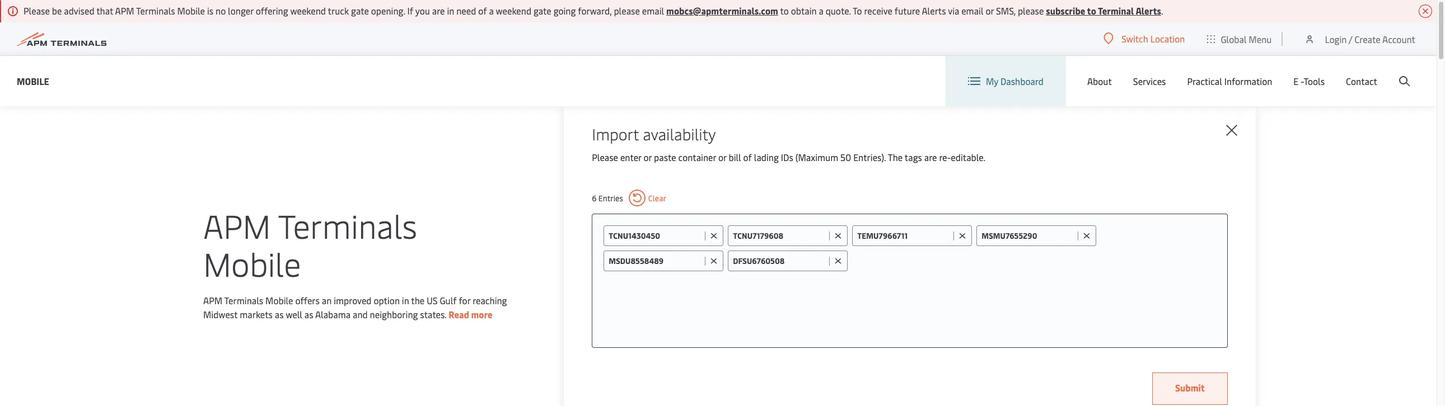 Task type: vqa. For each thing, say whether or not it's contained in the screenshot.
E -Tools Dropdown Button
yes



Task type: describe. For each thing, give the bounding box(es) containing it.
about button
[[1088, 56, 1112, 106]]

switch location
[[1122, 32, 1186, 45]]

clear button
[[629, 190, 667, 207]]

states.
[[420, 309, 447, 321]]

apm for apm terminals mobile offers an improved option in the us gulf for reaching midwest markets as well as alabama and neighboring states.
[[203, 295, 222, 307]]

neighboring
[[370, 309, 418, 321]]

advised
[[64, 4, 94, 17]]

quote. to
[[826, 4, 862, 17]]

read more link
[[449, 309, 493, 321]]

subscribe
[[1047, 4, 1086, 17]]

1 vertical spatial of
[[744, 151, 752, 164]]

enter
[[621, 151, 642, 164]]

and
[[353, 309, 368, 321]]

midwest
[[203, 309, 238, 321]]

terminal
[[1099, 4, 1135, 17]]

please enter or paste container or bill of lading ids (maximum 50 entries). the tags are re-editable.
[[592, 151, 986, 164]]

login / create account
[[1326, 33, 1416, 45]]

tags
[[905, 151, 923, 164]]

improved
[[334, 295, 372, 307]]

read
[[449, 309, 469, 321]]

paste
[[654, 151, 677, 164]]

my dashboard button
[[969, 56, 1044, 106]]

terminals for apm terminals mobile offers an improved option in the us gulf for reaching midwest markets as well as alabama and neighboring states.
[[224, 295, 263, 307]]

in inside the apm terminals mobile offers an improved option in the us gulf for reaching midwest markets as well as alabama and neighboring states.
[[402, 295, 409, 307]]

50
[[841, 151, 852, 164]]

that
[[96, 4, 113, 17]]

(maximum
[[796, 151, 839, 164]]

contact
[[1347, 75, 1378, 87]]

2 horizontal spatial or
[[986, 4, 994, 17]]

receive
[[865, 4, 893, 17]]

container
[[679, 151, 717, 164]]

1 gate from the left
[[351, 4, 369, 17]]

alabama
[[315, 309, 351, 321]]

for
[[459, 295, 471, 307]]

need
[[457, 4, 476, 17]]

submit button
[[1153, 373, 1229, 406]]

menu
[[1249, 33, 1272, 45]]

please for please enter or paste container or bill of lading ids (maximum 50 entries). the tags are re-editable.
[[592, 151, 618, 164]]

mobile inside the apm terminals mobile offers an improved option in the us gulf for reaching midwest markets as well as alabama and neighboring states.
[[266, 295, 293, 307]]

0 vertical spatial of
[[479, 4, 487, 17]]

information
[[1225, 75, 1273, 87]]

0 vertical spatial are
[[432, 4, 445, 17]]

availability
[[643, 123, 716, 145]]

tools
[[1304, 75, 1325, 87]]

2 as from the left
[[305, 309, 313, 321]]

global
[[1221, 33, 1247, 45]]

obtain
[[791, 4, 817, 17]]

reaching
[[473, 295, 507, 307]]

e
[[1294, 75, 1299, 87]]

the
[[411, 295, 425, 307]]

truck
[[328, 4, 349, 17]]

1 alerts from the left
[[922, 4, 947, 17]]

2 please from the left
[[1018, 4, 1044, 17]]

import
[[592, 123, 639, 145]]

be
[[52, 4, 62, 17]]

-
[[1301, 75, 1304, 87]]

login / create account link
[[1305, 22, 1416, 55]]

global menu
[[1221, 33, 1272, 45]]

services button
[[1134, 56, 1167, 106]]

more
[[471, 309, 493, 321]]

2 to from the left
[[1088, 4, 1097, 17]]

location
[[1151, 32, 1186, 45]]

forward,
[[578, 4, 612, 17]]

lading
[[754, 151, 779, 164]]

1 horizontal spatial in
[[447, 4, 454, 17]]

/
[[1349, 33, 1353, 45]]

us
[[427, 295, 438, 307]]

2 a from the left
[[819, 4, 824, 17]]

2 weekend from the left
[[496, 4, 532, 17]]

opening.
[[371, 4, 405, 17]]

terminals for apm terminals mobile
[[278, 203, 417, 248]]

an
[[322, 295, 332, 307]]

practical information button
[[1188, 56, 1273, 106]]

e -tools button
[[1294, 56, 1325, 106]]

e -tools
[[1294, 75, 1325, 87]]

login
[[1326, 33, 1348, 45]]

is
[[207, 4, 214, 17]]

you
[[416, 4, 430, 17]]

apm terminals mobile
[[203, 203, 417, 286]]

0 vertical spatial apm
[[115, 4, 134, 17]]

1 please from the left
[[614, 4, 640, 17]]



Task type: locate. For each thing, give the bounding box(es) containing it.
0 horizontal spatial to
[[781, 4, 789, 17]]

mobile
[[177, 4, 205, 17], [17, 75, 49, 87], [203, 241, 301, 286], [266, 295, 293, 307]]

1 weekend from the left
[[290, 4, 326, 17]]

0 vertical spatial terminals
[[136, 4, 175, 17]]

0 horizontal spatial alerts
[[922, 4, 947, 17]]

2 alerts from the left
[[1136, 4, 1162, 17]]

1 vertical spatial apm
[[203, 203, 271, 248]]

going
[[554, 4, 576, 17]]

please
[[24, 4, 50, 17], [592, 151, 618, 164]]

1 horizontal spatial please
[[1018, 4, 1044, 17]]

0 vertical spatial please
[[24, 4, 50, 17]]

practical
[[1188, 75, 1223, 87]]

please be advised that apm terminals mobile is no longer offering weekend truck gate opening. if you are in need of a weekend gate going forward, please email mobcs@apmterminals.com to obtain a quote. to receive future alerts via email or sms, please subscribe to terminal alerts .
[[24, 4, 1164, 17]]

to
[[781, 4, 789, 17], [1088, 4, 1097, 17]]

please left the be
[[24, 4, 50, 17]]

gate left going
[[534, 4, 552, 17]]

1 horizontal spatial or
[[719, 151, 727, 164]]

switch
[[1122, 32, 1149, 45]]

dashboard
[[1001, 75, 1044, 87]]

or
[[986, 4, 994, 17], [644, 151, 652, 164], [719, 151, 727, 164]]

a
[[489, 4, 494, 17], [819, 4, 824, 17]]

services
[[1134, 75, 1167, 87]]

1 horizontal spatial to
[[1088, 4, 1097, 17]]

create
[[1355, 33, 1381, 45]]

markets
[[240, 309, 273, 321]]

2 vertical spatial terminals
[[224, 295, 263, 307]]

2 vertical spatial apm
[[203, 295, 222, 307]]

offering
[[256, 4, 288, 17]]

in
[[447, 4, 454, 17], [402, 295, 409, 307]]

0 horizontal spatial gate
[[351, 4, 369, 17]]

0 vertical spatial in
[[447, 4, 454, 17]]

switch location button
[[1104, 32, 1186, 45]]

mobile secondary image
[[258, 285, 454, 407]]

close alert image
[[1420, 4, 1433, 18]]

the
[[888, 151, 903, 164]]

0 horizontal spatial please
[[24, 4, 50, 17]]

contact button
[[1347, 56, 1378, 106]]

6
[[592, 193, 597, 204]]

alerts up "switch location" button
[[1136, 4, 1162, 17]]

sms,
[[997, 4, 1016, 17]]

are
[[432, 4, 445, 17], [925, 151, 938, 164]]

gate
[[351, 4, 369, 17], [534, 4, 552, 17]]

longer
[[228, 4, 254, 17]]

Entered ID text field
[[733, 256, 827, 267]]

1 email from the left
[[642, 4, 665, 17]]

2 gate from the left
[[534, 4, 552, 17]]

mobile inside apm terminals mobile
[[203, 241, 301, 286]]

entries
[[599, 193, 623, 204]]

0 horizontal spatial of
[[479, 4, 487, 17]]

1 horizontal spatial terminals
[[224, 295, 263, 307]]

of right bill
[[744, 151, 752, 164]]

mobcs@apmterminals.com
[[667, 4, 779, 17]]

1 horizontal spatial are
[[925, 151, 938, 164]]

1 vertical spatial in
[[402, 295, 409, 307]]

1 vertical spatial are
[[925, 151, 938, 164]]

please for please be advised that apm terminals mobile is no longer offering weekend truck gate opening. if you are in need of a weekend gate going forward, please email mobcs@apmterminals.com to obtain a quote. to receive future alerts via email or sms, please subscribe to terminal alerts .
[[24, 4, 50, 17]]

2 email from the left
[[962, 4, 984, 17]]

1 horizontal spatial email
[[962, 4, 984, 17]]

apm inside the apm terminals mobile offers an improved option in the us gulf for reaching midwest markets as well as alabama and neighboring states.
[[203, 295, 222, 307]]

editable.
[[951, 151, 986, 164]]

1 horizontal spatial alerts
[[1136, 4, 1162, 17]]

1 to from the left
[[781, 4, 789, 17]]

future
[[895, 4, 920, 17]]

1 horizontal spatial gate
[[534, 4, 552, 17]]

0 horizontal spatial please
[[614, 4, 640, 17]]

alerts left via at the right top of page
[[922, 4, 947, 17]]

or right enter on the top of the page
[[644, 151, 652, 164]]

or left bill
[[719, 151, 727, 164]]

about
[[1088, 75, 1112, 87]]

Entered ID text field
[[609, 231, 703, 241], [733, 231, 827, 241], [858, 231, 951, 241], [982, 231, 1076, 241], [609, 256, 703, 267]]

my dashboard
[[986, 75, 1044, 87]]

account
[[1383, 33, 1416, 45]]

alerts
[[922, 4, 947, 17], [1136, 4, 1162, 17]]

0 horizontal spatial email
[[642, 4, 665, 17]]

as
[[275, 309, 284, 321], [305, 309, 313, 321]]

mobcs@apmterminals.com link
[[667, 4, 779, 17]]

a right need
[[489, 4, 494, 17]]

in left need
[[447, 4, 454, 17]]

1 as from the left
[[275, 309, 284, 321]]

1 horizontal spatial as
[[305, 309, 313, 321]]

well
[[286, 309, 302, 321]]

please right forward,
[[614, 4, 640, 17]]

read more
[[449, 309, 493, 321]]

in left the
[[402, 295, 409, 307]]

of right need
[[479, 4, 487, 17]]

my
[[986, 75, 999, 87]]

1 vertical spatial please
[[592, 151, 618, 164]]

0 horizontal spatial weekend
[[290, 4, 326, 17]]

terminals inside the apm terminals mobile offers an improved option in the us gulf for reaching midwest markets as well as alabama and neighboring states.
[[224, 295, 263, 307]]

practical information
[[1188, 75, 1273, 87]]

6 entries
[[592, 193, 623, 204]]

terminals inside apm terminals mobile
[[278, 203, 417, 248]]

via
[[949, 4, 960, 17]]

subscribe to terminal alerts link
[[1047, 4, 1162, 17]]

entries).
[[854, 151, 886, 164]]

to left obtain
[[781, 4, 789, 17]]

option
[[374, 295, 400, 307]]

import availability
[[592, 123, 716, 145]]

mobile link
[[17, 74, 49, 88]]

gate right truck
[[351, 4, 369, 17]]

if
[[408, 4, 414, 17]]

weekend left truck
[[290, 4, 326, 17]]

as down the offers
[[305, 309, 313, 321]]

weekend right need
[[496, 4, 532, 17]]

please right sms,
[[1018, 4, 1044, 17]]

0 horizontal spatial in
[[402, 295, 409, 307]]

ids
[[781, 151, 794, 164]]

offers
[[295, 295, 320, 307]]

apm inside apm terminals mobile
[[203, 203, 271, 248]]

apm for apm terminals mobile
[[203, 203, 271, 248]]

0 horizontal spatial are
[[432, 4, 445, 17]]

submit
[[1176, 382, 1206, 394]]

no
[[216, 4, 226, 17]]

bill
[[729, 151, 742, 164]]

1 horizontal spatial of
[[744, 151, 752, 164]]

gulf
[[440, 295, 457, 307]]

1 a from the left
[[489, 4, 494, 17]]

to left terminal
[[1088, 4, 1097, 17]]

global menu button
[[1197, 22, 1284, 56]]

apm terminals mobile offers an improved option in the us gulf for reaching midwest markets as well as alabama and neighboring states.
[[203, 295, 507, 321]]

please
[[614, 4, 640, 17], [1018, 4, 1044, 17]]

0 horizontal spatial as
[[275, 309, 284, 321]]

.
[[1162, 4, 1164, 17]]

or left sms,
[[986, 4, 994, 17]]

1 horizontal spatial weekend
[[496, 4, 532, 17]]

0 horizontal spatial a
[[489, 4, 494, 17]]

re-
[[940, 151, 951, 164]]

0 horizontal spatial or
[[644, 151, 652, 164]]

2 horizontal spatial terminals
[[278, 203, 417, 248]]

1 vertical spatial terminals
[[278, 203, 417, 248]]

1 horizontal spatial please
[[592, 151, 618, 164]]

are right you
[[432, 4, 445, 17]]

clear
[[649, 193, 667, 204]]

as left well
[[275, 309, 284, 321]]

0 horizontal spatial terminals
[[136, 4, 175, 17]]

1 horizontal spatial a
[[819, 4, 824, 17]]

please down 'import'
[[592, 151, 618, 164]]

a right obtain
[[819, 4, 824, 17]]

terminals
[[136, 4, 175, 17], [278, 203, 417, 248], [224, 295, 263, 307]]

are left re-
[[925, 151, 938, 164]]



